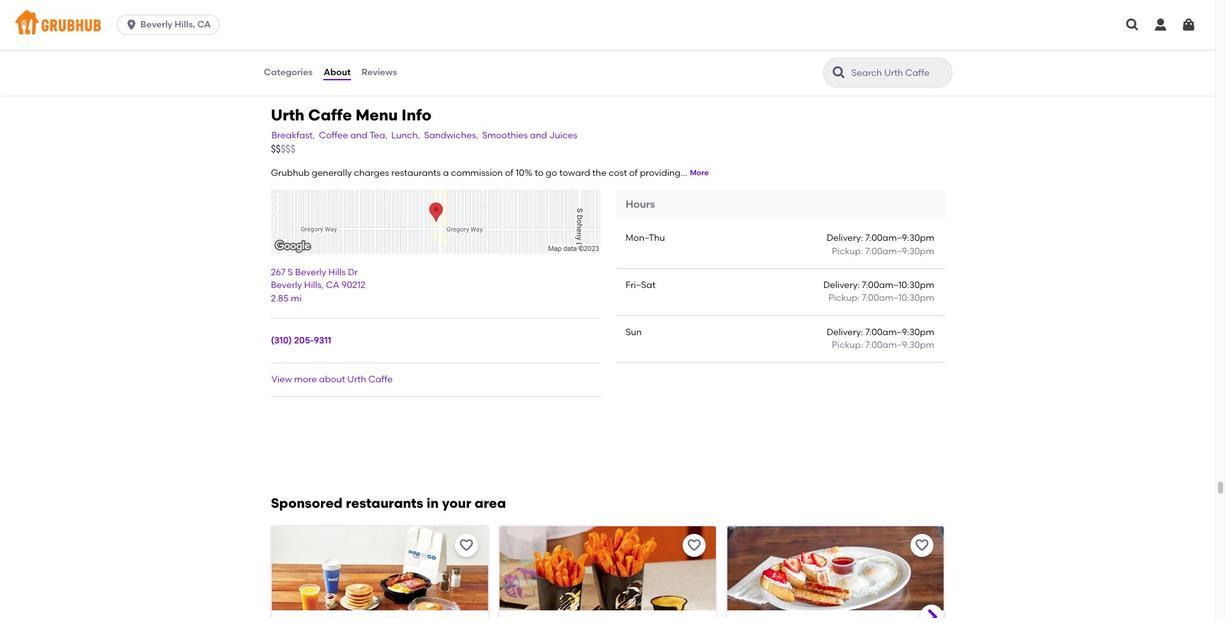 Task type: describe. For each thing, give the bounding box(es) containing it.
more
[[294, 375, 317, 385]]

grubhub
[[271, 168, 310, 178]]

pickup: 7:00am–9:30pm for mon–thu
[[832, 246, 934, 257]]

1 7:00am–9:30pm from the top
[[865, 233, 934, 244]]

save this restaurant button for the taco bell logo
[[683, 535, 706, 558]]

breakfast, coffee and tea, lunch, sandwiches, smoothies and juices
[[272, 130, 577, 141]]

smoothies
[[482, 130, 528, 141]]

area
[[475, 496, 506, 512]]

1 horizontal spatial urth
[[347, 375, 366, 385]]

smoothies and juices button
[[482, 129, 578, 143]]

reviews button
[[361, 50, 398, 96]]

save this restaurant image for the taco bell logo
[[687, 539, 702, 554]]

267 s beverly hills dr beverly hills , ca 90212 2.85 mi
[[271, 267, 365, 304]]

sandwiches, button
[[423, 129, 479, 143]]

90212
[[342, 280, 365, 291]]

urth caffe menu info
[[271, 106, 432, 125]]

mi
[[291, 293, 302, 304]]

lazy daisy cafe logo image
[[728, 527, 944, 619]]

fri–sat
[[626, 280, 656, 291]]

lunch,
[[391, 130, 420, 141]]

267
[[271, 267, 286, 278]]

view more about urth caffe
[[272, 375, 393, 385]]

about
[[324, 67, 351, 78]]

to
[[535, 168, 544, 178]]

sponsored restaurants in your area
[[271, 496, 506, 512]]

2.85
[[271, 293, 289, 304]]

main navigation navigation
[[0, 0, 1216, 50]]

generally
[[312, 168, 352, 178]]

2 of from the left
[[629, 168, 638, 178]]

mon–thu
[[626, 233, 665, 244]]

pickup: for fri–sat
[[828, 293, 860, 304]]

cost
[[609, 168, 627, 178]]

ca inside button
[[197, 19, 211, 30]]

1 horizontal spatial svg image
[[1125, 17, 1140, 33]]

delivery: for mon–thu
[[827, 233, 863, 244]]

delivery: 7:00am–9:30pm for mon–thu
[[827, 233, 934, 244]]

svg image inside beverly hills, ca button
[[125, 19, 138, 31]]

sandwiches,
[[424, 130, 478, 141]]

Search Urth Caffe search field
[[850, 67, 948, 79]]

pickup: 7:00am–9:30pm for sun
[[832, 340, 934, 351]]

toward
[[559, 168, 590, 178]]

sun
[[626, 327, 642, 338]]

1 horizontal spatial caffe
[[368, 375, 393, 385]]

(310) 205-9311 button
[[271, 335, 331, 348]]

more
[[690, 169, 709, 178]]

2 horizontal spatial svg image
[[1181, 17, 1196, 33]]

0 horizontal spatial urth
[[271, 106, 304, 125]]

delivery: 7:00am–10:30pm
[[823, 280, 934, 291]]

in
[[427, 496, 439, 512]]

about
[[319, 375, 345, 385]]

save this restaurant image
[[915, 539, 930, 554]]

info
[[402, 106, 432, 125]]

pickup: for sun
[[832, 340, 863, 351]]

ca inside 267 s beverly hills dr beverly hills , ca 90212 2.85 mi
[[326, 280, 339, 291]]



Task type: locate. For each thing, give the bounding box(es) containing it.
reviews
[[362, 67, 397, 78]]

restaurants left a
[[391, 168, 441, 178]]

caffe
[[308, 106, 352, 125], [368, 375, 393, 385]]

1 horizontal spatial hills
[[328, 267, 346, 278]]

restaurants
[[391, 168, 441, 178], [346, 496, 423, 512]]

7:00am–9:30pm
[[865, 233, 934, 244], [865, 246, 934, 257], [865, 327, 934, 338], [865, 340, 934, 351]]

1 horizontal spatial and
[[530, 130, 547, 141]]

1 of from the left
[[505, 168, 514, 178]]

beverly down s
[[271, 280, 302, 291]]

0 vertical spatial beverly
[[140, 19, 172, 30]]

beverly
[[140, 19, 172, 30], [295, 267, 326, 278], [271, 280, 302, 291]]

beverly hills, ca
[[140, 19, 211, 30]]

a
[[443, 168, 449, 178]]

1 save this restaurant image from the left
[[459, 539, 474, 554]]

go
[[546, 168, 557, 178]]

(310) 205-9311
[[271, 335, 331, 346]]

0 horizontal spatial caffe
[[308, 106, 352, 125]]

0 vertical spatial 7:00am–10:30pm
[[862, 280, 934, 291]]

save this restaurant button for lazy daisy cafe logo on the right bottom of page
[[911, 535, 934, 558]]

commission
[[451, 168, 503, 178]]

0 horizontal spatial hills
[[304, 280, 322, 291]]

your
[[442, 496, 471, 512]]

4 7:00am–9:30pm from the top
[[865, 340, 934, 351]]

svg image
[[1125, 17, 1140, 33], [1181, 17, 1196, 33], [125, 19, 138, 31]]

of left 10%
[[505, 168, 514, 178]]

2 save this restaurant image from the left
[[687, 539, 702, 554]]

3 save this restaurant button from the left
[[911, 535, 934, 558]]

search icon image
[[831, 65, 846, 80]]

0 horizontal spatial of
[[505, 168, 514, 178]]

1 vertical spatial ca
[[326, 280, 339, 291]]

2 vertical spatial beverly
[[271, 280, 302, 291]]

svg image left beverly hills, ca
[[125, 19, 138, 31]]

1 vertical spatial delivery: 7:00am–9:30pm
[[827, 327, 934, 338]]

(310)
[[271, 335, 292, 346]]

2 7:00am–10:30pm from the top
[[862, 293, 934, 304]]

pickup: for mon–thu
[[832, 246, 863, 257]]

0 horizontal spatial ca
[[197, 19, 211, 30]]

categories
[[264, 67, 313, 78]]

charges
[[354, 168, 389, 178]]

delivery: 7:00am–9:30pm for sun
[[827, 327, 934, 338]]

of
[[505, 168, 514, 178], [629, 168, 638, 178]]

coffee
[[319, 130, 348, 141]]

and left juices
[[530, 130, 547, 141]]

delivery:
[[827, 233, 863, 244], [823, 280, 860, 291], [827, 327, 863, 338]]

1 and from the left
[[350, 130, 368, 141]]

view
[[272, 375, 292, 385]]

delivery: up delivery: 7:00am–10:30pm on the right top of the page
[[827, 233, 863, 244]]

7:00am–10:30pm for pickup: 7:00am–10:30pm
[[862, 293, 934, 304]]

1 horizontal spatial of
[[629, 168, 638, 178]]

caffe right about
[[368, 375, 393, 385]]

juices
[[549, 130, 577, 141]]

providing
[[640, 168, 681, 178]]

ca right ,
[[326, 280, 339, 291]]

beverly inside beverly hills, ca button
[[140, 19, 172, 30]]

svg image
[[1153, 17, 1168, 33]]

1 pickup: 7:00am–9:30pm from the top
[[832, 246, 934, 257]]

urth up breakfast,
[[271, 106, 304, 125]]

0 horizontal spatial and
[[350, 130, 368, 141]]

about button
[[323, 50, 351, 96]]

hills,
[[175, 19, 195, 30]]

3 7:00am–9:30pm from the top
[[865, 327, 934, 338]]

0 vertical spatial ca
[[197, 19, 211, 30]]

2 save this restaurant button from the left
[[683, 535, 706, 558]]

sponsored
[[271, 496, 343, 512]]

2 horizontal spatial save this restaurant button
[[911, 535, 934, 558]]

beverly hills, ca button
[[117, 15, 224, 35]]

7:00am–10:30pm up pickup: 7:00am–10:30pm
[[862, 280, 934, 291]]

coffee and tea, button
[[318, 129, 388, 143]]

beverly left hills,
[[140, 19, 172, 30]]

pickup: down delivery: 7:00am–10:30pm on the right top of the page
[[828, 293, 860, 304]]

1 save this restaurant button from the left
[[455, 535, 478, 558]]

pickup: 7:00am–9:30pm down pickup: 7:00am–10:30pm
[[832, 340, 934, 351]]

0 vertical spatial hills
[[328, 267, 346, 278]]

2 7:00am–9:30pm from the top
[[865, 246, 934, 257]]

0 vertical spatial caffe
[[308, 106, 352, 125]]

s
[[288, 267, 293, 278]]

1 vertical spatial restaurants
[[346, 496, 423, 512]]

1 vertical spatial urth
[[347, 375, 366, 385]]

beverly up ,
[[295, 267, 326, 278]]

1 horizontal spatial ca
[[326, 280, 339, 291]]

urth
[[271, 106, 304, 125], [347, 375, 366, 385]]

0 horizontal spatial save this restaurant image
[[459, 539, 474, 554]]

of right cost
[[629, 168, 638, 178]]

pickup: up delivery: 7:00am–10:30pm on the right top of the page
[[832, 246, 863, 257]]

and
[[350, 130, 368, 141], [530, 130, 547, 141]]

1 vertical spatial caffe
[[368, 375, 393, 385]]

ca right hills,
[[197, 19, 211, 30]]

1 delivery: 7:00am–9:30pm from the top
[[827, 233, 934, 244]]

and left tea,
[[350, 130, 368, 141]]

10%
[[516, 168, 533, 178]]

1 vertical spatial pickup: 7:00am–9:30pm
[[832, 340, 934, 351]]

$$
[[271, 143, 281, 155]]

2 delivery: 7:00am–9:30pm from the top
[[827, 327, 934, 338]]

save this restaurant image for ihop logo
[[459, 539, 474, 554]]

delivery: for sun
[[827, 327, 863, 338]]

1 horizontal spatial save this restaurant button
[[683, 535, 706, 558]]

1 vertical spatial hills
[[304, 280, 322, 291]]

ca
[[197, 19, 211, 30], [326, 280, 339, 291]]

pickup: 7:00am–9:30pm up delivery: 7:00am–10:30pm on the right top of the page
[[832, 246, 934, 257]]

lunch, button
[[391, 129, 421, 143]]

dr
[[348, 267, 358, 278]]

grubhub generally charges restaurants a commission of 10% to go toward the cost of providing ... more
[[271, 168, 709, 178]]

delivery: 7:00am–9:30pm down pickup: 7:00am–10:30pm
[[827, 327, 934, 338]]

205-
[[294, 335, 314, 346]]

svg image left svg icon
[[1125, 17, 1140, 33]]

delivery: for fri–sat
[[823, 280, 860, 291]]

,
[[322, 280, 324, 291]]

2 and from the left
[[530, 130, 547, 141]]

menu
[[356, 106, 398, 125]]

urth right about
[[347, 375, 366, 385]]

1 vertical spatial delivery:
[[823, 280, 860, 291]]

hills
[[328, 267, 346, 278], [304, 280, 322, 291]]

delivery: 7:00am–9:30pm up delivery: 7:00am–10:30pm on the right top of the page
[[827, 233, 934, 244]]

pickup: 7:00am–10:30pm
[[828, 293, 934, 304]]

0 vertical spatial urth
[[271, 106, 304, 125]]

delivery: down pickup: 7:00am–10:30pm
[[827, 327, 863, 338]]

svg image right svg icon
[[1181, 17, 1196, 33]]

tea,
[[370, 130, 388, 141]]

1 7:00am–10:30pm from the top
[[862, 280, 934, 291]]

ihop logo image
[[272, 527, 488, 619]]

save this restaurant image
[[459, 539, 474, 554], [687, 539, 702, 554]]

7:00am–10:30pm for delivery: 7:00am–10:30pm
[[862, 280, 934, 291]]

breakfast,
[[272, 130, 315, 141]]

categories button
[[263, 50, 313, 96]]

2 vertical spatial delivery:
[[827, 327, 863, 338]]

9311
[[314, 335, 331, 346]]

breakfast, button
[[271, 129, 316, 143]]

2 pickup: 7:00am–9:30pm from the top
[[832, 340, 934, 351]]

pickup: down pickup: 7:00am–10:30pm
[[832, 340, 863, 351]]

restaurants left in
[[346, 496, 423, 512]]

delivery: up pickup: 7:00am–10:30pm
[[823, 280, 860, 291]]

...
[[681, 168, 687, 178]]

more button
[[690, 168, 709, 179]]

save this restaurant button for ihop logo
[[455, 535, 478, 558]]

1 horizontal spatial save this restaurant image
[[687, 539, 702, 554]]

7:00am–10:30pm down delivery: 7:00am–10:30pm on the right top of the page
[[862, 293, 934, 304]]

save this restaurant button
[[455, 535, 478, 558], [683, 535, 706, 558], [911, 535, 934, 558]]

0 vertical spatial restaurants
[[391, 168, 441, 178]]

0 vertical spatial pickup: 7:00am–9:30pm
[[832, 246, 934, 257]]

pickup:
[[832, 246, 863, 257], [828, 293, 860, 304], [832, 340, 863, 351]]

hours
[[626, 198, 655, 210]]

0 horizontal spatial save this restaurant button
[[455, 535, 478, 558]]

0 vertical spatial delivery:
[[827, 233, 863, 244]]

1 vertical spatial pickup:
[[828, 293, 860, 304]]

1 vertical spatial beverly
[[295, 267, 326, 278]]

1 vertical spatial 7:00am–10:30pm
[[862, 293, 934, 304]]

tab
[[258, 40, 348, 72]]

0 horizontal spatial svg image
[[125, 19, 138, 31]]

0 vertical spatial pickup:
[[832, 246, 863, 257]]

caffe up coffee
[[308, 106, 352, 125]]

2 vertical spatial pickup:
[[832, 340, 863, 351]]

delivery: 7:00am–9:30pm
[[827, 233, 934, 244], [827, 327, 934, 338]]

pickup: 7:00am–9:30pm
[[832, 246, 934, 257], [832, 340, 934, 351]]

0 vertical spatial delivery: 7:00am–9:30pm
[[827, 233, 934, 244]]

$$$$$
[[271, 143, 295, 155]]

the
[[592, 168, 607, 178]]

7:00am–10:30pm
[[862, 280, 934, 291], [862, 293, 934, 304]]

taco bell logo image
[[500, 527, 716, 619]]



Task type: vqa. For each thing, say whether or not it's contained in the screenshot.
$34.99
no



